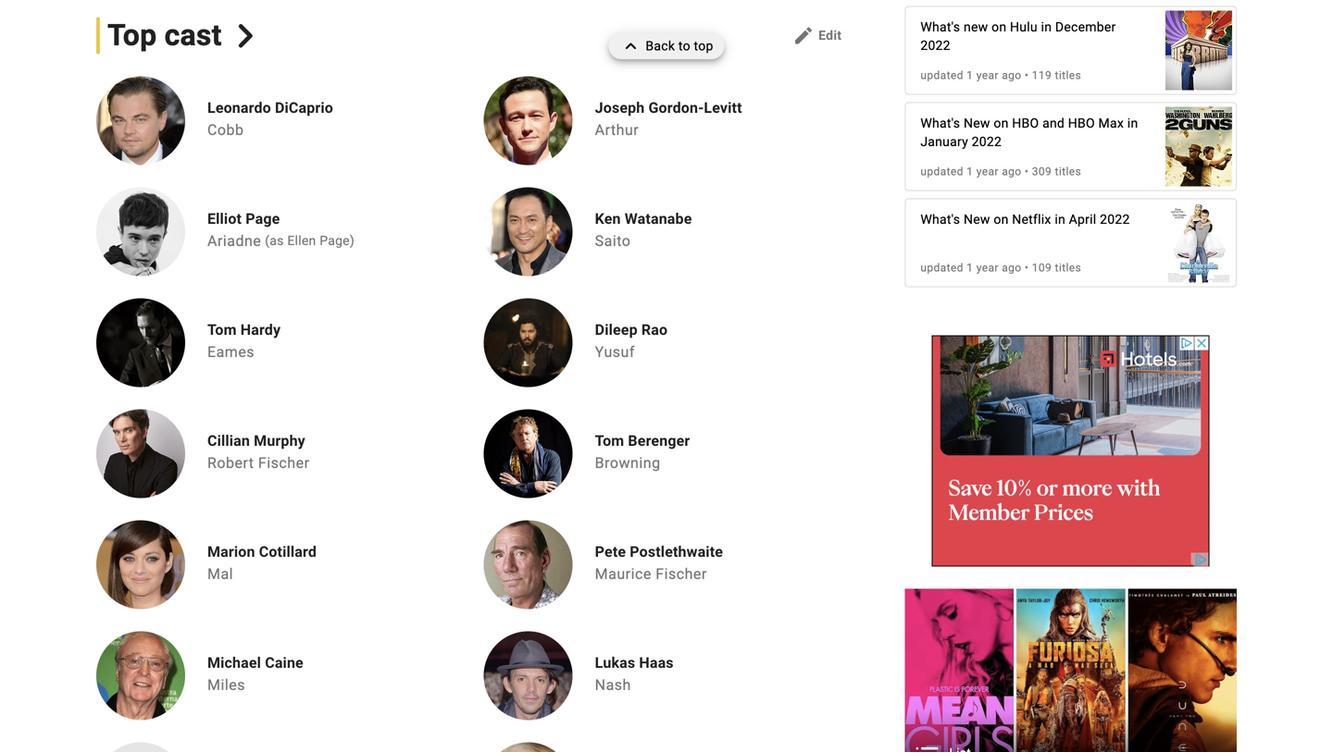 Task type: locate. For each thing, give the bounding box(es) containing it.
• left 309
[[1025, 165, 1029, 178]]

1 vertical spatial ago
[[1002, 165, 1022, 178]]

titles right 109
[[1055, 262, 1081, 275]]

ken
[[595, 210, 621, 228]]

1 horizontal spatial 2022
[[972, 134, 1002, 150]]

new up january
[[964, 116, 990, 131]]

0 vertical spatial ago
[[1002, 69, 1022, 82]]

browning link
[[595, 455, 661, 472]]

1 vertical spatial on
[[994, 116, 1009, 131]]

saito
[[595, 232, 631, 250]]

1 year from the top
[[976, 69, 999, 82]]

year down the what's new on hulu in december 2022
[[976, 69, 999, 82]]

1 horizontal spatial hbo
[[1068, 116, 1095, 131]]

what's up january
[[920, 116, 960, 131]]

miles link
[[207, 677, 245, 694]]

updated for what's new on hulu in december 2022
[[920, 69, 964, 82]]

tom inside tom berenger browning
[[595, 432, 624, 450]]

year
[[976, 69, 999, 82], [976, 165, 999, 178], [976, 262, 999, 275]]

pete
[[595, 544, 626, 561]]

3 ago from the top
[[1002, 262, 1022, 275]]

1 what's from the top
[[920, 19, 960, 35]]

cillian
[[207, 432, 250, 450]]

• left 109
[[1025, 262, 1029, 275]]

titles
[[1055, 69, 1081, 82], [1055, 165, 1081, 178], [1055, 262, 1081, 275]]

on for hbo
[[994, 116, 1009, 131]]

titles for hbo
[[1055, 165, 1081, 178]]

fischer down murphy
[[258, 455, 310, 472]]

1 hbo from the left
[[1012, 116, 1039, 131]]

0 vertical spatial on
[[992, 19, 1007, 35]]

3 year from the top
[[976, 262, 999, 275]]

1 titles from the top
[[1055, 69, 1081, 82]]

mark wahlberg and denzel washington in 2 guns (2013) image
[[1165, 97, 1232, 196]]

1 vertical spatial 2022
[[972, 134, 1002, 150]]

pete postlethwaite maurice fischer
[[595, 544, 723, 583]]

dileep rao yusuf
[[595, 321, 668, 361]]

2 titles from the top
[[1055, 165, 1081, 178]]

ago for netflix
[[1002, 262, 1022, 275]]

1 vertical spatial •
[[1025, 165, 1029, 178]]

0 vertical spatial year
[[976, 69, 999, 82]]

2022
[[920, 38, 951, 53], [972, 134, 1002, 150], [1100, 212, 1130, 227]]

claire geare image
[[484, 743, 573, 753]]

3 updated from the top
[[920, 262, 964, 275]]

arthur link
[[595, 121, 639, 139]]

•
[[1025, 69, 1029, 82], [1025, 165, 1029, 178], [1025, 262, 1029, 275]]

what's
[[920, 19, 960, 35], [920, 116, 960, 131], [920, 212, 960, 227]]

tom up browning at the bottom of the page
[[595, 432, 624, 450]]

2022 right april
[[1100, 212, 1130, 227]]

1 • from the top
[[1025, 69, 1029, 82]]

1 vertical spatial in
[[1127, 116, 1138, 131]]

murphy
[[254, 432, 305, 450]]

in for april
[[1055, 212, 1065, 227]]

1 vertical spatial titles
[[1055, 165, 1081, 178]]

1 ago from the top
[[1002, 69, 1022, 82]]

2 new from the top
[[964, 212, 990, 227]]

what's inside the what's new on hulu in december 2022
[[920, 19, 960, 35]]

new for netflix
[[964, 212, 990, 227]]

2022 inside the what's new on hulu in december 2022
[[920, 38, 951, 53]]

0 horizontal spatial in
[[1041, 19, 1052, 35]]

edit
[[818, 28, 842, 43]]

hardy
[[240, 321, 281, 339]]

0 vertical spatial 1
[[967, 69, 973, 82]]

ago left 109
[[1002, 262, 1022, 275]]

(as
[[265, 233, 284, 249]]

0 horizontal spatial fischer
[[258, 455, 310, 472]]

new
[[964, 19, 988, 35]]

what's inside what's new on hbo and hbo max in january 2022
[[920, 116, 960, 131]]

1 vertical spatial tom
[[595, 432, 624, 450]]

2 vertical spatial on
[[994, 212, 1009, 227]]

postlethwaite
[[630, 544, 723, 561]]

0 horizontal spatial tom
[[207, 321, 237, 339]]

elliot
[[207, 210, 242, 228]]

2 horizontal spatial in
[[1127, 116, 1138, 131]]

what's for what's new on hbo and hbo max in january 2022
[[920, 116, 960, 131]]

2 vertical spatial in
[[1055, 212, 1065, 227]]

3 titles from the top
[[1055, 262, 1081, 275]]

1 down january
[[967, 165, 973, 178]]

ariadne link
[[207, 232, 261, 250]]

tom berenger link
[[595, 432, 690, 451]]

tom hardy image
[[96, 299, 185, 387]]

1 vertical spatial 1
[[967, 165, 973, 178]]

in inside the what's new on hulu in december 2022
[[1041, 19, 1052, 35]]

fischer inside pete postlethwaite maurice fischer
[[656, 566, 707, 583]]

2 updated from the top
[[920, 165, 964, 178]]

on right the new
[[992, 19, 1007, 35]]

top
[[694, 38, 713, 54]]

0 vertical spatial what's
[[920, 19, 960, 35]]

hbo left 'and'
[[1012, 116, 1039, 131]]

3 what's from the top
[[920, 212, 960, 227]]

top cast
[[107, 18, 222, 53]]

2022 up updated 1 year ago • 309 titles
[[972, 134, 1002, 150]]

0 vertical spatial •
[[1025, 69, 1029, 82]]

2 vertical spatial 2022
[[1100, 212, 1130, 227]]

back to top button
[[609, 33, 724, 59]]

tom berenger image
[[484, 410, 573, 499]]

0 vertical spatial titles
[[1055, 69, 1081, 82]]

what's down updated 1 year ago • 309 titles
[[920, 212, 960, 227]]

fischer
[[258, 455, 310, 472], [656, 566, 707, 583]]

ago left 309
[[1002, 165, 1022, 178]]

1 vertical spatial year
[[976, 165, 999, 178]]

on inside the what's new on hulu in december 2022
[[992, 19, 1007, 35]]

in right "max"
[[1127, 116, 1138, 131]]

ago
[[1002, 69, 1022, 82], [1002, 165, 1022, 178], [1002, 262, 1022, 275]]

updated 1 year ago • 309 titles
[[920, 165, 1081, 178]]

on inside what's new on hbo and hbo max in january 2022
[[994, 116, 1009, 131]]

1 vertical spatial new
[[964, 212, 990, 227]]

in right hulu on the right
[[1041, 19, 1052, 35]]

what's new on hulu in december 2022
[[920, 19, 1116, 53]]

joseph gordon-levitt arthur
[[595, 99, 742, 139]]

marion
[[207, 544, 255, 561]]

joseph gordon-levitt link
[[595, 99, 742, 117]]

309
[[1032, 165, 1052, 178]]

tom for tom berenger
[[595, 432, 624, 450]]

titles right 309
[[1055, 165, 1081, 178]]

0 vertical spatial updated
[[920, 69, 964, 82]]

cillian murphy image
[[96, 410, 185, 499]]

titles right 119
[[1055, 69, 1081, 82]]

2 horizontal spatial 2022
[[1100, 212, 1130, 227]]

elliot page link
[[207, 210, 362, 228]]

2 vertical spatial titles
[[1055, 262, 1081, 275]]

fischer inside cillian murphy robert fischer
[[258, 455, 310, 472]]

0 vertical spatial 2022
[[920, 38, 951, 53]]

michael caine image
[[96, 632, 185, 721]]

1 1 from the top
[[967, 69, 973, 82]]

april
[[1069, 212, 1096, 227]]

2 vertical spatial what's
[[920, 212, 960, 227]]

tom for tom hardy
[[207, 321, 237, 339]]

michael
[[207, 655, 261, 672]]

2022 for new
[[920, 38, 951, 53]]

2 year from the top
[[976, 165, 999, 178]]

2 vertical spatial updated
[[920, 262, 964, 275]]

on left netflix
[[994, 212, 1009, 227]]

0 vertical spatial in
[[1041, 19, 1052, 35]]

group
[[905, 589, 1237, 753]]

eames link
[[207, 344, 255, 361]]

julie chen moonves in big brother (2000) image
[[1165, 1, 1232, 100]]

2 what's from the top
[[920, 116, 960, 131]]

2 vertical spatial ago
[[1002, 262, 1022, 275]]

1 horizontal spatial fischer
[[656, 566, 707, 583]]

1 left 109
[[967, 262, 973, 275]]

rao
[[641, 321, 668, 339]]

1 horizontal spatial in
[[1055, 212, 1065, 227]]

new down updated 1 year ago • 309 titles
[[964, 212, 990, 227]]

2 • from the top
[[1025, 165, 1029, 178]]

marion cotillard image
[[96, 521, 185, 610]]

0 vertical spatial new
[[964, 116, 990, 131]]

back to top
[[646, 38, 713, 54]]

1 vertical spatial updated
[[920, 165, 964, 178]]

fischer down postlethwaite
[[656, 566, 707, 583]]

2 ago from the top
[[1002, 165, 1022, 178]]

3 1 from the top
[[967, 262, 973, 275]]

what's left the new
[[920, 19, 960, 35]]

• for hbo
[[1025, 165, 1029, 178]]

1 down the new
[[967, 69, 973, 82]]

edit image
[[793, 25, 815, 47]]

lukas haas nash
[[595, 655, 674, 694]]

joseph
[[595, 99, 645, 117]]

fischer for robert fischer
[[258, 455, 310, 472]]

1 vertical spatial fischer
[[656, 566, 707, 583]]

year for netflix
[[976, 262, 999, 275]]

0 vertical spatial tom
[[207, 321, 237, 339]]

tom berenger browning
[[595, 432, 690, 472]]

caine
[[265, 655, 304, 672]]

tom
[[207, 321, 237, 339], [595, 432, 624, 450]]

1
[[967, 69, 973, 82], [967, 165, 973, 178], [967, 262, 973, 275]]

in left april
[[1055, 212, 1065, 227]]

1 updated from the top
[[920, 69, 964, 82]]

2 1 from the top
[[967, 165, 973, 178]]

tom inside tom hardy eames
[[207, 321, 237, 339]]

leonardo
[[207, 99, 271, 117]]

3 • from the top
[[1025, 262, 1029, 275]]

arthur
[[595, 121, 639, 139]]

1 new from the top
[[964, 116, 990, 131]]

cillian murphy link
[[207, 432, 317, 451]]

miles
[[207, 677, 245, 694]]

in
[[1041, 19, 1052, 35], [1127, 116, 1138, 131], [1055, 212, 1065, 227]]

tom up eames link
[[207, 321, 237, 339]]

new inside what's new on hbo and hbo max in january 2022
[[964, 116, 990, 131]]

2 vertical spatial 1
[[967, 262, 973, 275]]

0 horizontal spatial 2022
[[920, 38, 951, 53]]

hbo right 'and'
[[1068, 116, 1095, 131]]

updated
[[920, 69, 964, 82], [920, 165, 964, 178], [920, 262, 964, 275]]

1 vertical spatial what's
[[920, 116, 960, 131]]

on
[[992, 19, 1007, 35], [994, 116, 1009, 131], [994, 212, 1009, 227]]

leonardo dicaprio image
[[96, 76, 185, 165]]

0 vertical spatial fischer
[[258, 455, 310, 472]]

2 vertical spatial •
[[1025, 262, 1029, 275]]

berenger
[[628, 432, 690, 450]]

fischer for maurice fischer
[[656, 566, 707, 583]]

on down updated 1 year ago • 119 titles on the right
[[994, 116, 1009, 131]]

2 vertical spatial year
[[976, 262, 999, 275]]

• left 119
[[1025, 69, 1029, 82]]

2022 up updated 1 year ago • 119 titles on the right
[[920, 38, 951, 53]]

ellen
[[287, 233, 316, 249]]

titles for december
[[1055, 69, 1081, 82]]

0 horizontal spatial hbo
[[1012, 116, 1039, 131]]

year left 309
[[976, 165, 999, 178]]

ago left 119
[[1002, 69, 1022, 82]]

1 horizontal spatial tom
[[595, 432, 624, 450]]

year left 109
[[976, 262, 999, 275]]

ago for hulu
[[1002, 69, 1022, 82]]

leonardo dicaprio link
[[207, 99, 333, 117]]



Task type: vqa. For each thing, say whether or not it's contained in the screenshot.


Task type: describe. For each thing, give the bounding box(es) containing it.
on for hulu
[[992, 19, 1007, 35]]

updated 1 year ago • 109 titles
[[920, 262, 1081, 275]]

elliot page ariadne (as ellen page)
[[207, 210, 355, 250]]

joseph gordon-levitt image
[[484, 76, 573, 165]]

yusuf link
[[595, 344, 635, 361]]

2 hbo from the left
[[1068, 116, 1095, 131]]

cotillard
[[259, 544, 317, 561]]

tom hardy eames
[[207, 321, 281, 361]]

ken watanabe image
[[484, 188, 573, 276]]

2022 inside what's new on hbo and hbo max in january 2022
[[972, 134, 1002, 150]]

browning
[[595, 455, 661, 472]]

in for december
[[1041, 19, 1052, 35]]

netflix
[[1012, 212, 1051, 227]]

mal link
[[207, 566, 233, 583]]

109
[[1032, 262, 1052, 275]]

eames
[[207, 344, 255, 361]]

ken watanabe saito
[[595, 210, 692, 250]]

dicaprio
[[275, 99, 333, 117]]

what's new on netflix in april 2022
[[920, 212, 1130, 227]]

december
[[1055, 19, 1116, 35]]

yusuf
[[595, 344, 635, 361]]

year for hulu
[[976, 69, 999, 82]]

updated for what's new on hbo and hbo max in january 2022
[[920, 165, 964, 178]]

saito link
[[595, 232, 631, 250]]

dileep
[[595, 321, 638, 339]]

max
[[1098, 116, 1124, 131]]

production art image
[[905, 589, 1237, 753]]

expand less image
[[620, 33, 646, 59]]

new for hbo
[[964, 116, 990, 131]]

on for netflix
[[994, 212, 1009, 227]]

1 for what's new on hulu in december 2022
[[967, 69, 973, 82]]

2022 for new
[[1100, 212, 1130, 227]]

ago for hbo
[[1002, 165, 1022, 178]]

lukas haas link
[[595, 654, 674, 673]]

pete postlethwaite link
[[595, 543, 723, 562]]

top cast link
[[96, 17, 257, 54]]

robert
[[207, 455, 254, 472]]

top
[[107, 18, 157, 53]]

advertisement element
[[932, 336, 1210, 567]]

updated for what's new on netflix in april 2022
[[920, 262, 964, 275]]

what's for what's new on netflix in april 2022
[[920, 212, 960, 227]]

haas
[[639, 655, 674, 672]]

michael caine miles
[[207, 655, 304, 694]]

watanabe
[[625, 210, 692, 228]]

to
[[678, 38, 690, 54]]

year for hbo
[[976, 165, 999, 178]]

titles for april
[[1055, 262, 1081, 275]]

cillian murphy robert fischer
[[207, 432, 310, 472]]

cobb link
[[207, 121, 244, 139]]

leonardo dicaprio cobb
[[207, 99, 333, 139]]

what's for what's new on hulu in december 2022
[[920, 19, 960, 35]]

page
[[246, 210, 280, 228]]

dileep rao image
[[484, 299, 573, 387]]

cast
[[164, 18, 222, 53]]

maurice
[[595, 566, 652, 583]]

119
[[1032, 69, 1052, 82]]

1 for what's new on hbo and hbo max in january 2022
[[967, 165, 973, 178]]

ken watanabe link
[[595, 210, 692, 228]]

robert fischer link
[[207, 455, 310, 472]]

hulu
[[1010, 19, 1038, 35]]

• for hulu
[[1025, 69, 1029, 82]]

lukas haas image
[[484, 632, 573, 721]]

hilary duff and chad michael murray in a cinderella story (2004) image
[[1165, 194, 1232, 292]]

in inside what's new on hbo and hbo max in january 2022
[[1127, 116, 1138, 131]]

back
[[646, 38, 675, 54]]

january
[[920, 134, 968, 150]]

dileep rao link
[[595, 321, 668, 339]]

nash
[[595, 677, 631, 694]]

maurice fischer link
[[595, 566, 707, 583]]

elliot page image
[[96, 188, 185, 276]]

• for netflix
[[1025, 262, 1029, 275]]

levitt
[[704, 99, 742, 117]]

marion cotillard mal
[[207, 544, 317, 583]]

nash link
[[595, 677, 631, 694]]

ariadne
[[207, 232, 261, 250]]

edit button
[[785, 21, 849, 51]]

pete postlethwaite image
[[484, 521, 573, 610]]

chevron right inline image
[[234, 24, 257, 48]]

what's new on hbo and hbo max in january 2022
[[920, 116, 1138, 150]]

mal
[[207, 566, 233, 583]]

michael caine link
[[207, 654, 304, 673]]

cobb
[[207, 121, 244, 139]]

and
[[1042, 116, 1065, 131]]

tom hardy link
[[207, 321, 281, 339]]

lukas
[[595, 655, 635, 672]]

gordon-
[[648, 99, 704, 117]]

marion cotillard link
[[207, 543, 317, 562]]

page)
[[320, 233, 355, 249]]

1 for what's new on netflix in april 2022
[[967, 262, 973, 275]]

updated 1 year ago • 119 titles
[[920, 69, 1081, 82]]



